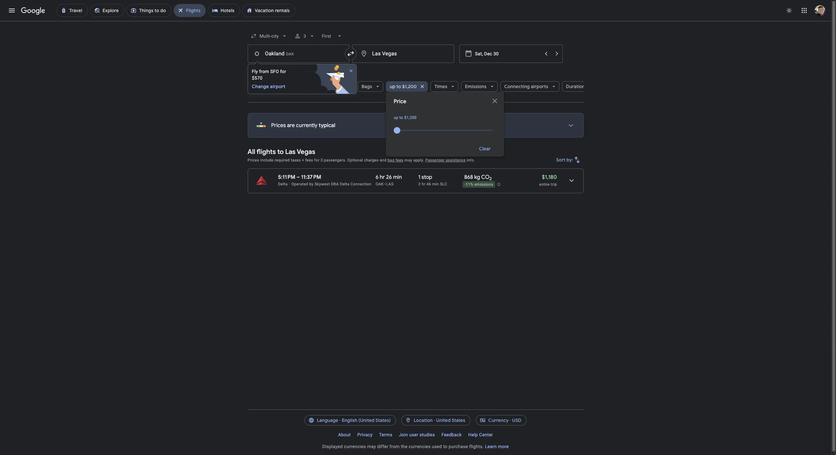 Task type: vqa. For each thing, say whether or not it's contained in the screenshot.
Airlines
yes



Task type: locate. For each thing, give the bounding box(es) containing it.
for right the sfo
[[280, 69, 286, 74]]

center
[[479, 433, 493, 438]]

las
[[285, 148, 296, 156]]

hr inside 1 stop 2 hr 46 min slc
[[422, 182, 426, 187]]

2 inside 1 stop 2 hr 46 min slc
[[418, 182, 421, 187]]

duration
[[566, 84, 585, 90]]

to up price
[[397, 84, 401, 90]]

0 vertical spatial for
[[280, 69, 286, 74]]

1 horizontal spatial may
[[405, 158, 412, 163]]

for down vegas on the left of the page
[[314, 158, 320, 163]]

0 vertical spatial from
[[259, 69, 269, 74]]

fly
[[252, 69, 258, 74]]

delta right 'dba'
[[340, 182, 349, 187]]

join user studies
[[399, 433, 435, 438]]

all inside button
[[260, 84, 266, 90]]

flight
[[265, 71, 277, 76]]

$1,200 up price
[[402, 84, 417, 90]]

0 horizontal spatial 2
[[418, 182, 421, 187]]

6 hr 26 min oak – las
[[376, 174, 402, 187]]

3 button
[[292, 28, 318, 44]]

from
[[259, 69, 269, 74], [390, 445, 400, 450]]

1 vertical spatial $1,200
[[404, 116, 417, 120]]

2 delta from the left
[[340, 182, 349, 187]]

None text field
[[352, 45, 454, 63]]

Departure time: 5:11 PM. text field
[[278, 174, 295, 181]]

(1)
[[280, 84, 286, 90]]

about link
[[335, 430, 354, 441]]

None field
[[248, 30, 290, 42], [319, 30, 346, 42], [248, 30, 290, 42], [319, 30, 346, 42]]

2 up the "emissions"
[[490, 176, 492, 182]]

are
[[287, 122, 295, 129]]

5:11 pm – 11:37 pm
[[278, 174, 321, 181]]

–
[[297, 174, 300, 181], [384, 182, 386, 187]]

min inside 6 hr 26 min oak – las
[[393, 174, 402, 181]]

1
[[418, 174, 420, 181]]

868 kg co 2
[[464, 174, 492, 182]]

prices left the are
[[271, 122, 286, 129]]

prices left include
[[248, 158, 259, 163]]

slc
[[440, 182, 447, 187]]

1 vertical spatial –
[[384, 182, 386, 187]]

min
[[393, 174, 402, 181], [432, 182, 439, 187]]

up to $1,200 button
[[386, 79, 428, 95]]

1 vertical spatial may
[[367, 445, 376, 450]]

$1,200
[[402, 84, 417, 90], [404, 116, 417, 120]]

operated
[[291, 182, 308, 187]]

0 horizontal spatial currencies
[[344, 445, 366, 450]]

1 horizontal spatial 3
[[321, 158, 323, 163]]

all
[[260, 84, 266, 90], [248, 148, 255, 156]]

3
[[304, 33, 306, 39], [321, 158, 323, 163]]

delta
[[278, 182, 288, 187], [340, 182, 349, 187]]

airlines
[[327, 84, 344, 90]]

assistance
[[446, 158, 466, 163]]

may inside all flights to las vegas main content
[[405, 158, 412, 163]]

all left flights
[[248, 148, 255, 156]]

1 vertical spatial for
[[314, 158, 320, 163]]

0 vertical spatial up
[[390, 84, 395, 90]]

from inside fly from sfo for $570 change airport
[[259, 69, 269, 74]]

join
[[399, 433, 408, 438]]

used
[[432, 445, 442, 450]]

to
[[397, 84, 401, 90], [399, 116, 403, 120], [277, 148, 284, 156], [443, 445, 448, 450]]

1 vertical spatial prices
[[248, 158, 259, 163]]

0 vertical spatial prices
[[271, 122, 286, 129]]

0 horizontal spatial all
[[248, 148, 255, 156]]

0 horizontal spatial 3
[[304, 33, 306, 39]]

None search field
[[248, 28, 596, 157]]

1 horizontal spatial delta
[[340, 182, 349, 187]]

trip
[[551, 182, 557, 187]]

0 horizontal spatial min
[[393, 174, 402, 181]]

1 vertical spatial all
[[248, 148, 255, 156]]

0 vertical spatial may
[[405, 158, 412, 163]]

1 horizontal spatial hr
[[422, 182, 426, 187]]

may left apply.
[[405, 158, 412, 163]]

0 vertical spatial $1,200
[[402, 84, 417, 90]]

english (united states)
[[342, 418, 391, 424]]

6
[[376, 174, 379, 181]]

– inside 6 hr 26 min oak – las
[[384, 182, 386, 187]]

$570
[[252, 75, 262, 81]]

may
[[405, 158, 412, 163], [367, 445, 376, 450]]

1 horizontal spatial –
[[384, 182, 386, 187]]

flights
[[257, 148, 276, 156]]

user
[[409, 433, 418, 438]]

up to $1,200 down price
[[394, 116, 417, 120]]

english
[[342, 418, 357, 424]]

all left filters
[[260, 84, 266, 90]]

1 horizontal spatial prices
[[271, 122, 286, 129]]

bags
[[362, 84, 372, 90]]

and
[[380, 158, 387, 163]]

0 horizontal spatial –
[[297, 174, 300, 181]]

1 vertical spatial up to $1,200
[[394, 116, 417, 120]]

total duration 6 hr 26 min. element
[[376, 174, 418, 182]]

hr left 46 at the right top
[[422, 182, 426, 187]]

flight details. leaves oakland international airport at 5:11 pm on saturday, december 30 and arrives at harry reid international airport at 11:37 pm on saturday, december 30. image
[[564, 173, 579, 189]]

sfo
[[270, 69, 279, 74]]

+
[[302, 158, 304, 163]]

currencies down privacy link
[[344, 445, 366, 450]]

0 vertical spatial all
[[260, 84, 266, 90]]

1 horizontal spatial min
[[432, 182, 439, 187]]

-11% emissions
[[465, 183, 493, 187]]

1 horizontal spatial all
[[260, 84, 266, 90]]

5:11 pm
[[278, 174, 295, 181]]

help
[[468, 433, 478, 438]]

1 horizontal spatial for
[[314, 158, 320, 163]]

up down price
[[394, 116, 398, 120]]

prices for prices are currently typical
[[271, 122, 286, 129]]

currencies down join user studies link
[[409, 445, 431, 450]]

fly from sfo for $570 change airport
[[252, 69, 286, 90]]

united
[[436, 418, 451, 424]]

1 vertical spatial from
[[390, 445, 400, 450]]

Departure text field
[[475, 45, 540, 63]]

close image
[[348, 68, 354, 74]]

1 vertical spatial 3
[[321, 158, 323, 163]]

states)
[[376, 418, 391, 424]]

up up price
[[390, 84, 395, 90]]

hr right 6 in the left top of the page
[[380, 174, 385, 181]]

add flight
[[256, 71, 277, 76]]

up to $1,200 up price
[[390, 84, 417, 90]]

1 horizontal spatial fees
[[396, 158, 404, 163]]

include
[[260, 158, 274, 163]]

currencies
[[344, 445, 366, 450], [409, 445, 431, 450]]

– up operated
[[297, 174, 300, 181]]

0 horizontal spatial for
[[280, 69, 286, 74]]

co
[[481, 174, 490, 181]]

join user studies link
[[396, 430, 438, 441]]

fees right bag on the left of page
[[396, 158, 404, 163]]

0 vertical spatial 2
[[490, 176, 492, 182]]

leaves oakland international airport at 5:11 pm on saturday, december 30 and arrives at harry reid international airport at 11:37 pm on saturday, december 30. element
[[278, 174, 321, 181]]

1 stop 2 hr 46 min slc
[[418, 174, 447, 187]]

learn more link
[[485, 445, 509, 450]]

0 vertical spatial hr
[[380, 174, 385, 181]]

may left differ
[[367, 445, 376, 450]]

2 down 1
[[418, 182, 421, 187]]

for inside fly from sfo for $570 change airport
[[280, 69, 286, 74]]

delta down 5:11 pm
[[278, 182, 288, 187]]

None text field
[[248, 45, 350, 63]]

2 inside the '868 kg co 2'
[[490, 176, 492, 182]]

1 vertical spatial hr
[[422, 182, 426, 187]]

0 horizontal spatial may
[[367, 445, 376, 450]]

all inside main content
[[248, 148, 255, 156]]

feedback link
[[438, 430, 465, 441]]

1 horizontal spatial 2
[[490, 176, 492, 182]]

0 vertical spatial min
[[393, 174, 402, 181]]

0 horizontal spatial from
[[259, 69, 269, 74]]

$1,200 down price
[[404, 116, 417, 120]]

none search field containing price
[[248, 28, 596, 157]]

– down the 26
[[384, 182, 386, 187]]

all for all flights to las vegas
[[248, 148, 255, 156]]

typical
[[319, 122, 335, 129]]

connecting
[[504, 84, 530, 90]]

26
[[386, 174, 392, 181]]

 image
[[289, 182, 290, 187]]

purchase
[[449, 445, 468, 450]]

by:
[[567, 157, 573, 163]]

fees right +
[[305, 158, 313, 163]]

0 vertical spatial up to $1,200
[[390, 84, 417, 90]]

0 horizontal spatial fees
[[305, 158, 313, 163]]

0 horizontal spatial delta
[[278, 182, 288, 187]]

to up required
[[277, 148, 284, 156]]

0 vertical spatial –
[[297, 174, 300, 181]]

connecting airports button
[[500, 79, 560, 95]]

to right used
[[443, 445, 448, 450]]

0 horizontal spatial hr
[[380, 174, 385, 181]]

min right the 26
[[393, 174, 402, 181]]

1 vertical spatial 2
[[418, 182, 421, 187]]

0 horizontal spatial prices
[[248, 158, 259, 163]]

bag fees button
[[388, 158, 404, 163]]

passengers.
[[324, 158, 346, 163]]

1 horizontal spatial currencies
[[409, 445, 431, 450]]

1 vertical spatial min
[[432, 182, 439, 187]]

0 vertical spatial 3
[[304, 33, 306, 39]]

prices
[[271, 122, 286, 129], [248, 158, 259, 163]]

min right 46 at the right top
[[432, 182, 439, 187]]

language
[[317, 418, 338, 424]]

prices include required taxes + fees for 3 passengers. optional charges and bag fees may apply. passenger assistance
[[248, 158, 466, 163]]

differ
[[377, 445, 388, 450]]



Task type: describe. For each thing, give the bounding box(es) containing it.
price
[[394, 98, 406, 105]]

sort
[[556, 157, 566, 163]]

privacy link
[[354, 430, 376, 441]]

3 inside all flights to las vegas main content
[[321, 158, 323, 163]]

change airport button
[[252, 83, 297, 90]]

bag
[[388, 158, 395, 163]]

2 fees from the left
[[396, 158, 404, 163]]

layover (1 of 1) is a 2 hr 46 min layover at salt lake city international airport in salt lake city. element
[[418, 182, 461, 187]]

emissions
[[475, 183, 493, 187]]

learn
[[485, 445, 497, 450]]

1 horizontal spatial from
[[390, 445, 400, 450]]

2 currencies from the left
[[409, 445, 431, 450]]

more
[[498, 445, 509, 450]]

1 currencies from the left
[[344, 445, 366, 450]]

airports
[[531, 84, 548, 90]]

11:37 pm
[[301, 174, 321, 181]]

prices are currently typical
[[271, 122, 335, 129]]

vegas
[[297, 148, 315, 156]]

studies
[[420, 433, 435, 438]]

flights.
[[469, 445, 484, 450]]

change
[[252, 84, 269, 90]]

close dialog image
[[491, 97, 499, 105]]

las
[[386, 182, 394, 187]]

sort by:
[[556, 157, 573, 163]]

currency
[[488, 418, 509, 424]]

prices for prices include required taxes + fees for 3 passengers. optional charges and bag fees may apply. passenger assistance
[[248, 158, 259, 163]]

dba
[[331, 182, 339, 187]]

connection
[[351, 182, 372, 187]]

emissions
[[465, 84, 487, 90]]

to inside main content
[[277, 148, 284, 156]]

optional
[[348, 158, 363, 163]]

displayed currencies may differ from the currencies used to purchase flights. learn more
[[322, 445, 509, 450]]

all filters (1) button
[[248, 79, 291, 95]]

Arrival time: 11:37 PM. text field
[[301, 174, 321, 181]]

$1,180 entire trip
[[539, 174, 557, 187]]

filters
[[267, 84, 279, 90]]

up to $1,200 inside popup button
[[390, 84, 417, 90]]

clear
[[479, 146, 491, 152]]

all for all filters (1)
[[260, 84, 266, 90]]

currently
[[296, 122, 318, 129]]

1 fees from the left
[[305, 158, 313, 163]]

usd
[[512, 418, 522, 424]]

more details image
[[563, 118, 579, 134]]

-
[[465, 183, 466, 187]]

entire
[[539, 182, 550, 187]]

1180 US dollars text field
[[542, 174, 557, 181]]

to down price
[[399, 116, 403, 120]]

46
[[427, 182, 431, 187]]

for inside all flights to las vegas main content
[[314, 158, 320, 163]]

3 inside popup button
[[304, 33, 306, 39]]

hr inside 6 hr 26 min oak – las
[[380, 174, 385, 181]]

passenger assistance button
[[425, 158, 466, 163]]

(united
[[359, 418, 375, 424]]

the
[[401, 445, 408, 450]]

up inside popup button
[[390, 84, 395, 90]]

1 vertical spatial up
[[394, 116, 398, 120]]

1 delta from the left
[[278, 182, 288, 187]]

feedback
[[442, 433, 462, 438]]

emissions button
[[461, 79, 498, 95]]

states
[[452, 418, 465, 424]]

all flights to las vegas
[[248, 148, 315, 156]]

connecting airports
[[504, 84, 548, 90]]

$1,200 inside up to $1,200 popup button
[[402, 84, 417, 90]]

privacy
[[357, 433, 373, 438]]

airlines button
[[324, 79, 355, 95]]

by
[[309, 182, 314, 187]]

swap origin and destination. image
[[347, 50, 355, 58]]

apply.
[[413, 158, 424, 163]]

required
[[275, 158, 290, 163]]

skywest
[[315, 182, 330, 187]]

airport
[[270, 84, 285, 90]]

11%
[[466, 183, 474, 187]]

displayed
[[322, 445, 343, 450]]

operated by skywest dba delta connection
[[291, 182, 372, 187]]

868
[[464, 174, 473, 181]]

taxes
[[291, 158, 301, 163]]

help center
[[468, 433, 493, 438]]

kg
[[474, 174, 480, 181]]

main menu image
[[8, 7, 16, 14]]

to inside popup button
[[397, 84, 401, 90]]

1 stop flight. element
[[418, 174, 432, 182]]

location
[[414, 418, 433, 424]]

change appearance image
[[781, 3, 797, 18]]

about
[[338, 433, 351, 438]]

sort by: button
[[554, 152, 584, 168]]

oak
[[376, 182, 384, 187]]

clear button
[[471, 141, 499, 157]]

loading results progress bar
[[0, 21, 831, 22]]

all filters (1)
[[260, 84, 286, 90]]

all flights to las vegas main content
[[248, 108, 584, 199]]

times
[[435, 84, 447, 90]]

times button
[[431, 79, 459, 95]]

terms link
[[376, 430, 396, 441]]

$1,180
[[542, 174, 557, 181]]

help center link
[[465, 430, 496, 441]]

min inside 1 stop 2 hr 46 min slc
[[432, 182, 439, 187]]

add
[[256, 71, 264, 76]]



